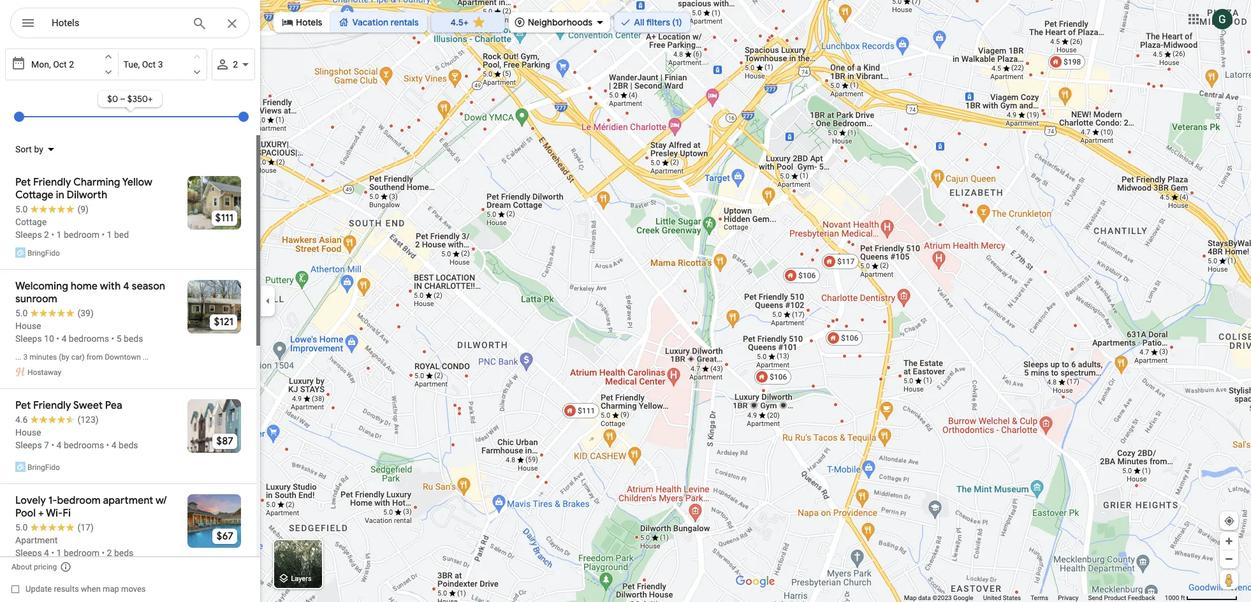 Task type: locate. For each thing, give the bounding box(es) containing it.
oct left 3 at the left
[[142, 59, 156, 70]]

when
[[81, 584, 101, 594]]

all
[[634, 17, 645, 28]]

set check out one day earlier image
[[192, 51, 203, 63]]

2
[[69, 59, 74, 70], [233, 59, 238, 70]]

4.5+ button
[[431, 8, 505, 36]]

2 button
[[212, 48, 255, 80]]

2 2 from the left
[[233, 59, 238, 70]]

1 2 from the left
[[69, 59, 74, 70]]

2 inside popup button
[[233, 59, 238, 70]]

vacation rentals
[[353, 17, 419, 28]]

by
[[34, 144, 43, 154]]

set check in one day earlier image
[[102, 51, 114, 63]]

vacation
[[353, 17, 389, 28]]

united states button
[[984, 594, 1022, 602]]

terms
[[1031, 595, 1049, 602]]

None field
[[52, 15, 182, 31]]

2 right set check out one day earlier icon
[[233, 59, 238, 70]]

results
[[54, 584, 79, 594]]

all filters (1)
[[634, 17, 682, 28]]

oct right mon,
[[53, 59, 67, 70]]

send
[[1089, 595, 1103, 602]]

footer
[[905, 594, 1166, 602]]

zoom in image
[[1225, 537, 1235, 546]]

neighborhoods button
[[509, 8, 611, 36]]

google account: greg robinson  
(robinsongreg175@gmail.com) image
[[1213, 9, 1233, 29]]


[[20, 14, 36, 32]]

 button
[[10, 8, 46, 41]]

sort
[[15, 144, 32, 154]]

ft
[[1182, 595, 1186, 602]]

sort by
[[15, 144, 43, 154]]

2 oct from the left
[[142, 59, 156, 70]]

map
[[103, 584, 119, 594]]

oct for 2
[[53, 59, 67, 70]]

collapse side panel image
[[261, 294, 275, 308]]

layers
[[291, 575, 312, 583]]

0 horizontal spatial oct
[[53, 59, 67, 70]]

footer containing map data ©2023 google
[[905, 594, 1166, 602]]

pricing
[[34, 563, 57, 572]]

states
[[1004, 595, 1022, 602]]

oct
[[53, 59, 67, 70], [142, 59, 156, 70]]

Vacation rentals radio
[[330, 12, 427, 33]]

united
[[984, 595, 1002, 602]]

$350+
[[128, 93, 153, 105]]

1 oct from the left
[[53, 59, 67, 70]]

$0 – $350+
[[107, 93, 153, 105]]

data
[[919, 595, 932, 602]]

privacy
[[1059, 595, 1079, 602]]

0 horizontal spatial 2
[[69, 59, 74, 70]]

toggle lodging type option group
[[274, 12, 427, 33]]

 search field
[[10, 8, 250, 41]]

hotels
[[296, 17, 323, 28]]

about pricing
[[11, 563, 57, 572]]

©2023
[[933, 595, 952, 602]]

price per night region
[[5, 80, 255, 135]]

tue,
[[124, 59, 140, 70]]

update results when map moves
[[26, 584, 146, 594]]

$0 – $350+ main content
[[0, 46, 260, 602]]

update
[[26, 584, 52, 594]]

2 right mon,
[[69, 59, 74, 70]]

all filters (1) button
[[615, 8, 691, 36]]

1 horizontal spatial oct
[[142, 59, 156, 70]]

google
[[954, 595, 974, 602]]

3
[[158, 59, 163, 70]]

1 horizontal spatial 2
[[233, 59, 238, 70]]

1000 ft
[[1166, 595, 1186, 602]]

none field inside hotels field
[[52, 15, 182, 31]]

show your location image
[[1225, 516, 1236, 527]]



Task type: describe. For each thing, give the bounding box(es) containing it.
4.5+
[[451, 17, 469, 28]]

map
[[905, 595, 917, 602]]

mon, oct 2
[[31, 59, 74, 70]]

product
[[1105, 595, 1127, 602]]

mon,
[[31, 59, 51, 70]]

tue, oct 3
[[124, 59, 163, 70]]

1000 ft button
[[1166, 595, 1239, 602]]

Hotels radio
[[274, 12, 330, 33]]

oct for 3
[[142, 59, 156, 70]]

privacy button
[[1059, 594, 1079, 602]]

1000
[[1166, 595, 1180, 602]]

Update results when map moves checkbox
[[11, 581, 146, 597]]

set check out one day later image
[[192, 66, 203, 78]]

send product feedback button
[[1089, 594, 1156, 602]]

$0
[[107, 93, 118, 105]]

set check in one day later image
[[102, 66, 114, 78]]

Hotels field
[[10, 8, 250, 39]]

terms button
[[1031, 594, 1049, 602]]

show street view coverage image
[[1221, 570, 1239, 590]]

zoom out image
[[1225, 555, 1235, 564]]

google maps element
[[0, 0, 1252, 602]]

about pricing image
[[60, 562, 72, 573]]

united states
[[984, 595, 1022, 602]]

map data ©2023 google
[[905, 595, 974, 602]]

feedback
[[1129, 595, 1156, 602]]

footer inside google maps element
[[905, 594, 1166, 602]]

–
[[120, 93, 125, 105]]

rentals
[[391, 17, 419, 28]]

results for hotels feed
[[0, 135, 260, 602]]

2 inside group
[[69, 59, 74, 70]]

about
[[11, 563, 32, 572]]

sort by button
[[8, 135, 61, 163]]

filters
[[647, 17, 671, 28]]

monday, october 2 to tuesday, october 3 group
[[5, 48, 207, 80]]

moves
[[121, 584, 146, 594]]

neighborhoods
[[528, 17, 593, 28]]

(1)
[[673, 17, 682, 28]]

send product feedback
[[1089, 595, 1156, 602]]



Task type: vqa. For each thing, say whether or not it's contained in the screenshot.
1000 ft button
yes



